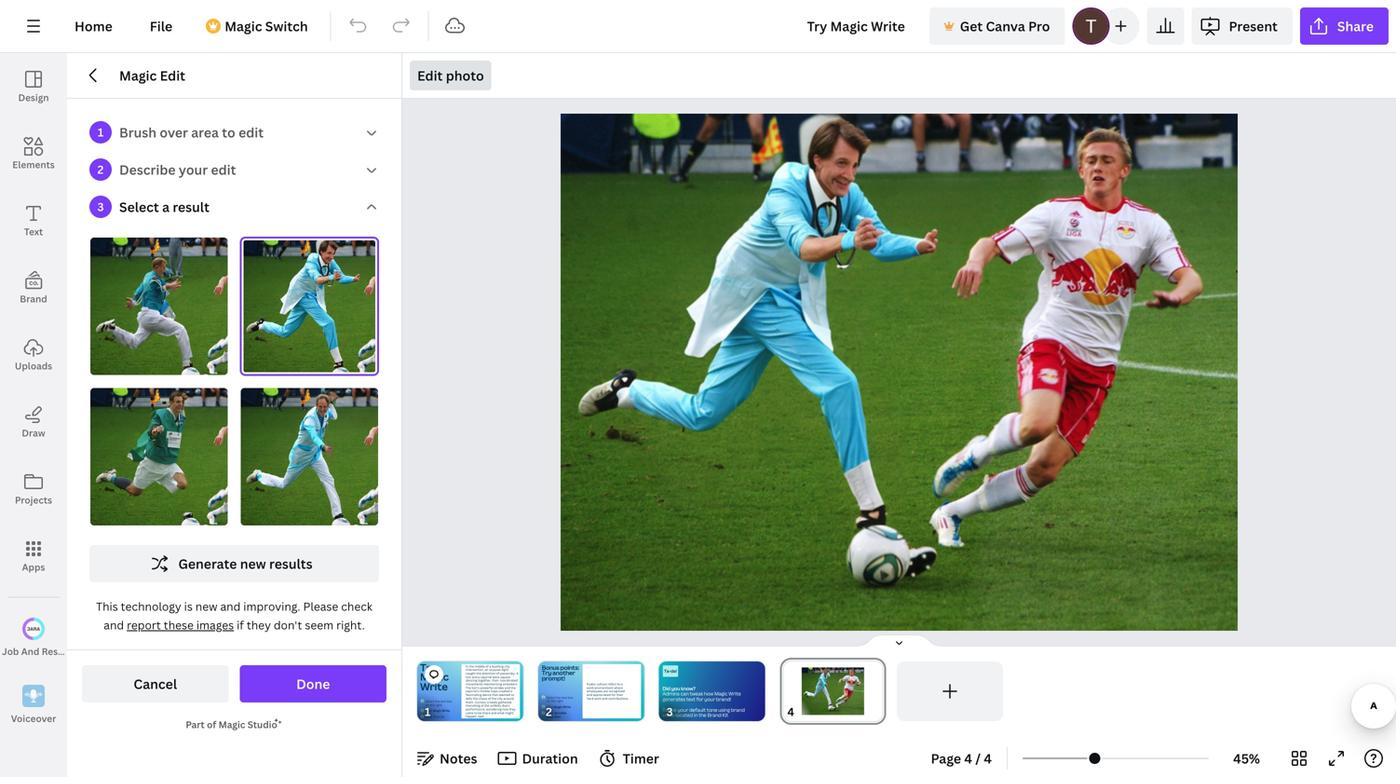 Task type: describe. For each thing, give the bounding box(es) containing it.
their inside bonus points: try another prompt! kudos culture refers to a work environment where employees are recognized and appreciated for their hard work and contributions.
[[617, 693, 623, 697]]

magic down file in the top left of the page
[[119, 67, 157, 84]]

contributions.
[[608, 697, 629, 701]]

45% button
[[1217, 744, 1278, 773]]

get
[[961, 17, 983, 35]]

magic inside did you know? admins can tweak how magic write generates text for your brand!
[[715, 690, 728, 697]]

came
[[466, 711, 474, 715]]

done button
[[240, 665, 387, 703]]

generate
[[178, 555, 237, 573]]

dust
[[554, 715, 561, 719]]

Page title text field
[[803, 703, 810, 721]]

technology
[[121, 599, 181, 614]]

culture
[[597, 682, 607, 686]]

describe your edit
[[119, 161, 236, 178]]

did you know? admins can tweak how magic write generates text for your brand!
[[663, 685, 741, 703]]

new inside this technology is new and improving. please check and
[[195, 599, 218, 614]]

brush over area to edit
[[119, 123, 264, 141]]

2 inside "select the text box on the right 1 2 click magic write"
[[543, 705, 544, 708]]

canva
[[986, 17, 1026, 35]]

crowds
[[487, 700, 498, 704]]

click inside "select the text box on the right 1 2 click magic write"
[[547, 705, 553, 709]]

lion's
[[472, 686, 480, 690]]

edit inside dropdown button
[[417, 67, 443, 84]]

1 4 from the left
[[965, 750, 973, 767]]

switch
[[265, 17, 308, 35]]

studio
[[248, 718, 277, 731]]

0 vertical spatial 2
[[98, 162, 104, 177]]

design
[[18, 91, 49, 104]]

report
[[127, 617, 161, 633]]

a right created
[[511, 689, 513, 694]]

kudos
[[587, 682, 596, 686]]

generates
[[663, 696, 686, 703]]

part
[[186, 718, 205, 731]]

1 vertical spatial city
[[498, 697, 503, 701]]

apps button
[[0, 523, 67, 590]]

page 4 / 4 button
[[924, 744, 1000, 773]]

main menu bar
[[0, 0, 1397, 53]]

text
[[24, 226, 43, 238]]

report these images link
[[127, 617, 234, 633]]

report these images if they don't seem right.
[[127, 617, 365, 633]]

tweak
[[690, 690, 704, 697]]

strides
[[494, 686, 504, 690]]

using
[[719, 707, 730, 713]]

to right area
[[222, 123, 236, 141]]

3 for 3 click sprinkle fairy dust
[[543, 712, 544, 715]]

page 4 / 4
[[931, 750, 993, 767]]

draw
[[22, 427, 45, 439]]

attention
[[482, 671, 496, 676]]

seemed
[[499, 693, 511, 697]]

right.
[[337, 617, 365, 633]]

chaos
[[479, 697, 487, 701]]

job
[[2, 645, 19, 658]]

how inside did you know? admins can tweak how magic write generates text for your brand!
[[704, 690, 714, 697]]

file button
[[135, 7, 187, 45]]

share
[[1338, 17, 1375, 35]]

tone
[[707, 707, 718, 713]]

check
[[341, 599, 373, 614]]

write inside "select the text box on the right 1 2 click magic write"
[[563, 705, 571, 709]]

try magic write select the text box on the right 1 2 3 click magic write click rewrite
[[420, 661, 452, 719]]

and up if
[[220, 599, 241, 614]]

admins
[[663, 690, 680, 697]]

timer
[[623, 750, 660, 767]]

images
[[196, 617, 234, 633]]

default
[[690, 707, 706, 713]]

job and resume ai
[[2, 645, 89, 658]]

right inside try magic write select the text box on the right 1 2 3 click magic write click rewrite
[[436, 703, 442, 707]]

for inside bonus points: try another prompt! kudos culture refers to a work environment where employees are recognized and appreciated for their hard work and contributions.
[[612, 693, 616, 697]]

know?
[[681, 685, 696, 692]]

together,
[[478, 679, 492, 683]]

generate new results button
[[89, 545, 379, 582]]

0 vertical spatial work
[[587, 686, 594, 690]]

resume
[[42, 645, 78, 658]]

that
[[492, 693, 498, 697]]

cancel
[[134, 675, 177, 693]]

elements button
[[0, 120, 67, 187]]

lion
[[466, 675, 471, 679]]

bonus
[[542, 664, 559, 672]]

over
[[160, 123, 188, 141]]

can
[[681, 690, 689, 697]]

happen
[[466, 715, 477, 719]]

uploads
[[15, 360, 52, 372]]

how inside the in the middle of a bustling city intersection, an unusual sight caught the attention of passersby. a lion and a squirrel were square dancing together, their coordinated movements mesmerizing onlookers. the lion's powerful strides and the squirrel's nimble hops created a fascinating dance that seemed to defy the chaos of the city around them. curious crowds gathered, marveling at the unlikely duo's performance, wondering how they came to be there and what might happen next.
[[503, 707, 509, 711]]

tweak
[[663, 707, 677, 713]]

onlookers.
[[503, 682, 518, 686]]

magic switch
[[225, 17, 308, 35]]

voice
[[663, 712, 675, 719]]

file
[[150, 17, 173, 35]]

gathered,
[[498, 700, 512, 704]]

and
[[21, 645, 39, 658]]

don't
[[274, 617, 302, 633]]

marveling
[[466, 704, 480, 708]]

uploads button
[[0, 322, 67, 389]]

to inside bonus points: try another prompt! kudos culture refers to a work environment where employees are recognized and appreciated for their hard work and contributions.
[[617, 682, 620, 686]]

hard
[[587, 697, 594, 701]]

45%
[[1234, 750, 1261, 767]]

a
[[517, 671, 519, 676]]

text inside try magic write select the text box on the right 1 2 3 click magic write click rewrite
[[441, 699, 446, 703]]

text inside did you know? admins can tweak how magic write generates text for your brand!
[[687, 696, 696, 703]]

the inside the tweak your default tone using brand voice located in the brand kit
[[699, 712, 707, 719]]

job and resume ai button
[[0, 605, 89, 672]]

edit photo
[[417, 67, 484, 84]]

2 inside try magic write select the text box on the right 1 2 3 click magic write click rewrite
[[422, 709, 423, 712]]

page
[[931, 750, 962, 767]]

squirrel's
[[466, 689, 479, 694]]

notes
[[440, 750, 478, 767]]

in the middle of a bustling city intersection, an unusual sight caught the attention of passersby. a lion and a squirrel were square dancing together, their coordinated movements mesmerizing onlookers. the lion's powerful strides and the squirrel's nimble hops created a fascinating dance that seemed to defy the chaos of the city around them. curious crowds gathered, marveling at the unlikely duo's performance, wondering how they came to be there and what might happen next.
[[466, 664, 519, 719]]

you
[[672, 685, 680, 692]]

0 horizontal spatial they
[[247, 617, 271, 633]]

select inside try magic write select the text box on the right 1 2 3 click magic write click rewrite
[[426, 699, 435, 703]]

1 inside try magic write select the text box on the right 1 2 3 click magic write click rewrite
[[422, 700, 423, 703]]

a inside bonus points: try another prompt! kudos culture refers to a work environment where employees are recognized and appreciated for their hard work and contributions.
[[621, 682, 623, 686]]

coordinated
[[500, 679, 518, 683]]

0 horizontal spatial edit
[[211, 161, 236, 178]]



Task type: locate. For each thing, give the bounding box(es) containing it.
edit left "photo" on the left top
[[417, 67, 443, 84]]

0 horizontal spatial 4
[[965, 750, 973, 767]]

at
[[481, 704, 484, 708]]

3 left the "sprinkle"
[[543, 712, 544, 715]]

1 left the brush
[[98, 124, 104, 140]]

box left the hard
[[568, 696, 573, 700]]

they
[[247, 617, 271, 633], [509, 707, 516, 711]]

magic studio
[[219, 718, 277, 731]]

of right chaos
[[488, 697, 491, 701]]

magic up the "sprinkle"
[[554, 705, 563, 709]]

select up 3 click sprinkle fairy dust
[[547, 696, 556, 700]]

2 4 from the left
[[984, 750, 993, 767]]

created
[[499, 689, 510, 694]]

1 horizontal spatial right
[[557, 699, 563, 703]]

voiceover button
[[0, 672, 67, 739]]

passersby.
[[500, 671, 516, 676]]

0 horizontal spatial try
[[420, 661, 437, 674]]

a left squirrel
[[478, 675, 480, 679]]

this technology is new and improving. please check and
[[96, 599, 373, 633]]

box
[[568, 696, 573, 700], [447, 699, 452, 703]]

0 vertical spatial they
[[247, 617, 271, 633]]

to
[[222, 123, 236, 141], [617, 682, 620, 686], [511, 693, 514, 697], [475, 711, 478, 715]]

of down bustling
[[497, 671, 500, 676]]

1 horizontal spatial how
[[704, 690, 714, 697]]

and left what
[[491, 711, 497, 715]]

how right "tweak"
[[704, 690, 714, 697]]

your for default
[[678, 707, 689, 713]]

magic left studio
[[219, 718, 245, 731]]

edit
[[239, 123, 264, 141], [211, 161, 236, 178]]

select a result
[[119, 198, 210, 216]]

your right tweak at bottom
[[678, 707, 689, 713]]

0 horizontal spatial edit
[[160, 67, 185, 84]]

click inside 3 click sprinkle fairy dust
[[547, 711, 554, 715]]

on inside "select the text box on the right 1 2 click magic write"
[[547, 699, 550, 703]]

0 vertical spatial 1
[[98, 124, 104, 140]]

unlikely
[[490, 704, 502, 708]]

your inside the tweak your default tone using brand voice located in the brand kit
[[678, 707, 689, 713]]

points:
[[560, 664, 579, 672]]

right up rewrite at the bottom left of the page
[[436, 703, 442, 707]]

and down coordinated
[[505, 686, 511, 690]]

1 vertical spatial 1
[[543, 696, 544, 699]]

click
[[547, 705, 553, 709], [426, 709, 433, 713], [547, 711, 554, 715], [426, 715, 433, 719]]

2 vertical spatial 2
[[422, 709, 423, 712]]

0 horizontal spatial 1
[[98, 124, 104, 140]]

1 vertical spatial they
[[509, 707, 516, 711]]

1 vertical spatial how
[[503, 707, 509, 711]]

3 for 3
[[97, 199, 104, 214]]

located
[[676, 712, 693, 719]]

select for select a result
[[119, 198, 159, 216]]

sight
[[502, 668, 509, 672]]

and down this
[[104, 617, 124, 633]]

fairy
[[547, 715, 553, 719]]

your inside did you know? admins can tweak how magic write generates text for your brand!
[[705, 696, 716, 703]]

middle
[[475, 664, 485, 668]]

city
[[505, 664, 510, 668], [498, 697, 503, 701]]

select inside "select the text box on the right 1 2 click magic write"
[[547, 696, 556, 700]]

select for select the text box on the right 1 2 click magic write
[[547, 696, 556, 700]]

1 vertical spatial new
[[195, 599, 218, 614]]

city up 'passersby.'
[[505, 664, 510, 668]]

magic left the lion
[[420, 670, 449, 684]]

1 horizontal spatial text
[[562, 696, 567, 700]]

for inside did you know? admins can tweak how magic write generates text for your brand!
[[697, 696, 704, 703]]

draw button
[[0, 389, 67, 456]]

magic inside "select the text box on the right 1 2 click magic write"
[[554, 705, 563, 709]]

text inside "select the text box on the right 1 2 click magic write"
[[562, 696, 567, 700]]

to right seemed
[[511, 693, 514, 697]]

magic up rewrite at the bottom left of the page
[[433, 709, 442, 713]]

1 horizontal spatial try
[[542, 669, 552, 677]]

work
[[587, 686, 594, 690], [594, 697, 601, 701]]

generate new results
[[178, 555, 313, 573]]

a right an
[[490, 664, 491, 668]]

Design title text field
[[793, 7, 922, 45]]

0 horizontal spatial box
[[447, 699, 452, 703]]

0 horizontal spatial for
[[612, 693, 616, 697]]

magic switch button
[[195, 7, 323, 45]]

on
[[547, 699, 550, 703], [426, 703, 429, 707]]

1 horizontal spatial select
[[426, 699, 435, 703]]

area
[[191, 123, 219, 141]]

new right is
[[195, 599, 218, 614]]

1 vertical spatial 2
[[543, 705, 544, 708]]

prompt!
[[542, 675, 565, 683]]

edit photo button
[[410, 61, 492, 90]]

text down know?
[[687, 696, 696, 703]]

brush
[[119, 123, 157, 141]]

2 horizontal spatial your
[[705, 696, 716, 703]]

1 horizontal spatial your
[[678, 707, 689, 713]]

powerful
[[481, 686, 494, 690]]

text up the "sprinkle"
[[562, 696, 567, 700]]

box inside try magic write select the text box on the right 1 2 3 click magic write click rewrite
[[447, 699, 452, 703]]

3 inside 3 click sprinkle fairy dust
[[543, 712, 544, 715]]

duration button
[[492, 744, 586, 773]]

1 up 3 click sprinkle fairy dust
[[543, 696, 544, 699]]

0 horizontal spatial how
[[503, 707, 509, 711]]

click left rewrite at the bottom left of the page
[[426, 715, 433, 719]]

1 horizontal spatial 2
[[422, 709, 423, 712]]

done
[[296, 675, 330, 693]]

2 left describe
[[98, 162, 104, 177]]

apps
[[22, 561, 45, 574]]

your for edit
[[179, 161, 208, 178]]

a
[[162, 198, 170, 216], [490, 664, 491, 668], [478, 675, 480, 679], [621, 682, 623, 686], [511, 689, 513, 694]]

what
[[498, 711, 505, 715]]

2 left came
[[422, 709, 423, 712]]

brand
[[20, 293, 47, 305], [708, 712, 722, 719]]

an
[[485, 668, 489, 672]]

0 vertical spatial brand
[[20, 293, 47, 305]]

right inside "select the text box on the right 1 2 click magic write"
[[557, 699, 563, 703]]

0 horizontal spatial 3
[[97, 199, 104, 214]]

recognized
[[609, 689, 625, 694]]

magic edit
[[119, 67, 185, 84]]

results
[[269, 555, 313, 573]]

their up the strides
[[492, 679, 499, 683]]

try inside bonus points: try another prompt! kudos culture refers to a work environment where employees are recognized and appreciated for their hard work and contributions.
[[542, 669, 552, 677]]

elements
[[12, 158, 55, 171]]

try left in
[[420, 661, 437, 674]]

1 horizontal spatial new
[[240, 555, 266, 573]]

2 horizontal spatial 1
[[543, 696, 544, 699]]

cancel button
[[82, 665, 229, 703]]

and down are
[[602, 697, 608, 701]]

magic inside button
[[225, 17, 262, 35]]

1 vertical spatial your
[[705, 696, 716, 703]]

page 4 image
[[780, 662, 886, 721]]

their down where at the left of the page
[[617, 693, 623, 697]]

magic up the using
[[715, 690, 728, 697]]

they down gathered,
[[509, 707, 516, 711]]

2 vertical spatial 1
[[422, 700, 423, 703]]

hops
[[491, 689, 498, 694]]

there
[[483, 711, 491, 715]]

these
[[164, 617, 194, 633]]

environment
[[595, 686, 613, 690]]

1 horizontal spatial edit
[[417, 67, 443, 84]]

edit right area
[[239, 123, 264, 141]]

write inside did you know? admins can tweak how magic write generates text for your brand!
[[729, 690, 741, 697]]

right up the "sprinkle"
[[557, 699, 563, 703]]

side panel tab list
[[0, 53, 89, 739]]

to right refers
[[617, 682, 620, 686]]

text
[[562, 696, 567, 700], [687, 696, 696, 703], [441, 699, 446, 703]]

to left be
[[475, 711, 478, 715]]

try left another
[[542, 669, 552, 677]]

2 horizontal spatial select
[[547, 696, 556, 700]]

duration
[[522, 750, 578, 767]]

0 vertical spatial how
[[704, 690, 714, 697]]

on left them.
[[426, 703, 429, 707]]

0 vertical spatial your
[[179, 161, 208, 178]]

they right if
[[247, 617, 271, 633]]

0 horizontal spatial their
[[492, 679, 499, 683]]

square
[[501, 675, 511, 679]]

caught
[[466, 671, 476, 676]]

nimble
[[480, 689, 490, 694]]

projects
[[15, 494, 52, 506]]

0 horizontal spatial your
[[179, 161, 208, 178]]

home
[[75, 17, 113, 35]]

3 left rewrite at the bottom left of the page
[[422, 715, 423, 718]]

3
[[97, 199, 104, 214], [543, 712, 544, 715], [422, 715, 423, 718]]

magic left switch
[[225, 17, 262, 35]]

1 horizontal spatial on
[[547, 699, 550, 703]]

for up default
[[697, 696, 704, 703]]

1 horizontal spatial brand
[[708, 712, 722, 719]]

new left results
[[240, 555, 266, 573]]

3 inside try magic write select the text box on the right 1 2 3 click magic write click rewrite
[[422, 715, 423, 718]]

1 horizontal spatial their
[[617, 693, 623, 697]]

click up 3 click sprinkle fairy dust
[[547, 705, 553, 709]]

ta-
[[665, 668, 671, 674]]

select down describe
[[119, 198, 159, 216]]

a left the result
[[162, 198, 170, 216]]

kit
[[723, 712, 729, 719]]

is
[[184, 599, 193, 614]]

1 vertical spatial edit
[[211, 161, 236, 178]]

0 vertical spatial their
[[492, 679, 499, 683]]

improving.
[[243, 599, 301, 614]]

this
[[96, 599, 118, 614]]

click left came
[[426, 709, 433, 713]]

result
[[173, 198, 210, 216]]

work right the hard
[[594, 697, 601, 701]]

2 horizontal spatial 3
[[543, 712, 544, 715]]

voiceover
[[11, 712, 56, 725]]

0 horizontal spatial brand
[[20, 293, 47, 305]]

brand inside the tweak your default tone using brand voice located in the brand kit
[[708, 712, 722, 719]]

0 horizontal spatial select
[[119, 198, 159, 216]]

fascinating
[[466, 693, 482, 697]]

a up recognized
[[621, 682, 623, 686]]

0 horizontal spatial new
[[195, 599, 218, 614]]

1 horizontal spatial 3
[[422, 715, 423, 718]]

0 horizontal spatial on
[[426, 703, 429, 707]]

text up rewrite at the bottom left of the page
[[441, 699, 446, 703]]

projects button
[[0, 456, 67, 523]]

0 vertical spatial edit
[[239, 123, 264, 141]]

0 vertical spatial city
[[505, 664, 510, 668]]

your down the brush over area to edit
[[179, 161, 208, 178]]

1 horizontal spatial 4
[[984, 750, 993, 767]]

1 horizontal spatial 1
[[422, 700, 423, 703]]

2 edit from the left
[[417, 67, 443, 84]]

3 left select a result
[[97, 199, 104, 214]]

brand up the uploads button
[[20, 293, 47, 305]]

edit
[[160, 67, 185, 84], [417, 67, 443, 84]]

bonus points: try another prompt! kudos culture refers to a work environment where employees are recognized and appreciated for their hard work and contributions.
[[542, 664, 629, 701]]

for right are
[[612, 693, 616, 697]]

0 horizontal spatial 2
[[98, 162, 104, 177]]

city down created
[[498, 697, 503, 701]]

edit down area
[[211, 161, 236, 178]]

box left 'defy'
[[447, 699, 452, 703]]

0 horizontal spatial city
[[498, 697, 503, 701]]

1 edit from the left
[[160, 67, 185, 84]]

1 left 'defy'
[[422, 700, 423, 703]]

brand!
[[717, 696, 732, 703]]

box inside "select the text box on the right 1 2 click magic write"
[[568, 696, 573, 700]]

part of
[[186, 718, 219, 731]]

brand
[[731, 707, 745, 713]]

work up the hard
[[587, 686, 594, 690]]

in
[[694, 712, 698, 719]]

select up rewrite at the bottom left of the page
[[426, 699, 435, 703]]

of right part
[[207, 718, 216, 731]]

2 vertical spatial your
[[678, 707, 689, 713]]

1 vertical spatial their
[[617, 693, 623, 697]]

your up tone
[[705, 696, 716, 703]]

on up 3 click sprinkle fairy dust
[[547, 699, 550, 703]]

and right the lion
[[472, 675, 478, 679]]

1 horizontal spatial for
[[697, 696, 704, 703]]

1 horizontal spatial city
[[505, 664, 510, 668]]

2 up 3 click sprinkle fairy dust
[[543, 705, 544, 708]]

brand left the kit
[[708, 712, 722, 719]]

on inside try magic write select the text box on the right 1 2 3 click magic write click rewrite
[[426, 703, 429, 707]]

the
[[466, 686, 471, 690]]

new inside button
[[240, 555, 266, 573]]

get canva pro button
[[930, 7, 1066, 45]]

how
[[704, 690, 714, 697], [503, 707, 509, 711]]

and down kudos
[[587, 693, 592, 697]]

2 horizontal spatial text
[[687, 696, 696, 703]]

select the text box on the right 1 2 click magic write
[[543, 696, 573, 709]]

try inside try magic write select the text box on the right 1 2 3 click magic write click rewrite
[[420, 661, 437, 674]]

1 vertical spatial work
[[594, 697, 601, 701]]

next.
[[478, 715, 485, 719]]

1 horizontal spatial box
[[568, 696, 573, 700]]

sprinkle
[[554, 711, 567, 715]]

1 horizontal spatial they
[[509, 707, 516, 711]]

1 inside "select the text box on the right 1 2 click magic write"
[[543, 696, 544, 699]]

them.
[[466, 700, 474, 704]]

are
[[604, 689, 608, 694]]

their inside the in the middle of a bustling city intersection, an unusual sight caught the attention of passersby. a lion and a squirrel were square dancing together, their coordinated movements mesmerizing onlookers. the lion's powerful strides and the squirrel's nimble hops created a fascinating dance that seemed to defy the chaos of the city around them. curious crowds gathered, marveling at the unlikely duo's performance, wondering how they came to be there and what might happen next.
[[492, 679, 499, 683]]

brand inside button
[[20, 293, 47, 305]]

click left dust
[[547, 711, 554, 715]]

1 vertical spatial brand
[[708, 712, 722, 719]]

how down gathered,
[[503, 707, 509, 711]]

1 horizontal spatial edit
[[239, 123, 264, 141]]

squirrel
[[481, 675, 492, 679]]

4 right /
[[984, 750, 993, 767]]

of right 'middle'
[[486, 664, 489, 668]]

they inside the in the middle of a bustling city intersection, an unusual sight caught the attention of passersby. a lion and a squirrel were square dancing together, their coordinated movements mesmerizing onlookers. the lion's powerful strides and the squirrel's nimble hops created a fascinating dance that seemed to defy the chaos of the city around them. curious crowds gathered, marveling at the unlikely duo's performance, wondering how they came to be there and what might happen next.
[[509, 707, 516, 711]]

4 left /
[[965, 750, 973, 767]]

were
[[493, 675, 500, 679]]

hide pages image
[[855, 634, 944, 649]]

0 vertical spatial new
[[240, 555, 266, 573]]

please
[[303, 599, 339, 614]]

2 horizontal spatial 2
[[543, 705, 544, 708]]

0 horizontal spatial text
[[441, 699, 446, 703]]

edit down the file dropdown button
[[160, 67, 185, 84]]

0 horizontal spatial right
[[436, 703, 442, 707]]



Task type: vqa. For each thing, say whether or not it's contained in the screenshot.
edit
yes



